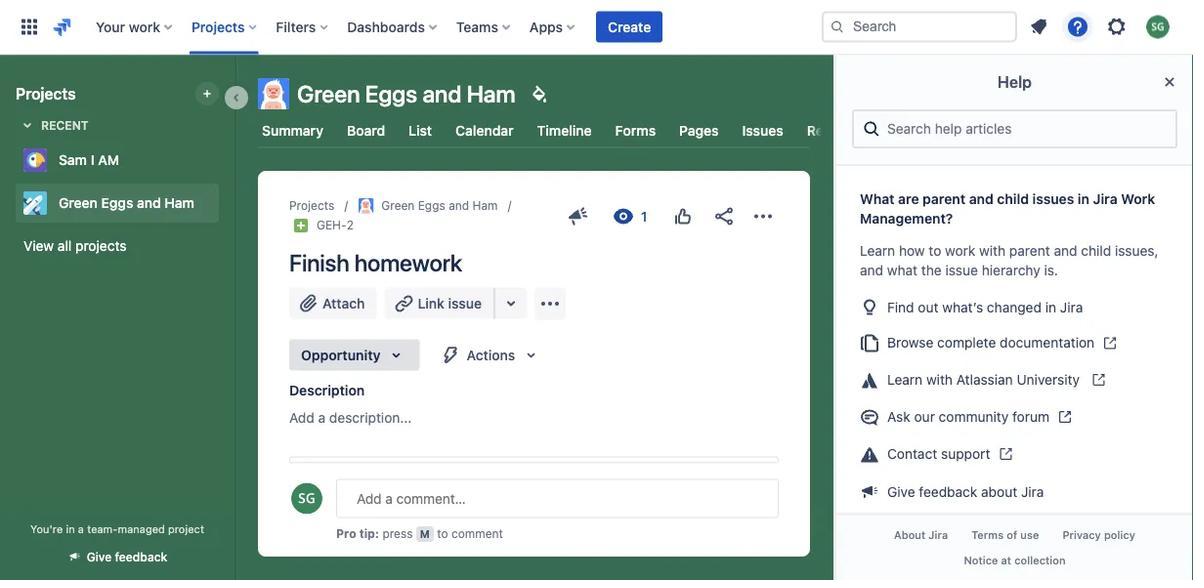 Task type: locate. For each thing, give the bounding box(es) containing it.
0 horizontal spatial in
[[66, 523, 75, 536]]

a
[[318, 410, 326, 426], [447, 503, 454, 519], [78, 523, 84, 536]]

description
[[289, 382, 365, 399]]

2 horizontal spatial green
[[381, 198, 415, 212]]

green eggs and ham up view all projects link
[[59, 195, 194, 211]]

green eggs and ham
[[297, 80, 516, 108], [59, 195, 194, 211], [381, 198, 498, 212]]

0 vertical spatial work
[[129, 19, 160, 35]]

1 horizontal spatial work
[[945, 243, 976, 259]]

create project image
[[199, 86, 215, 102]]

issue up what's
[[946, 262, 978, 279]]

pinned fields
[[302, 469, 387, 485]]

community
[[939, 409, 1009, 425]]

geh-
[[317, 219, 347, 232]]

banner
[[0, 0, 1193, 55]]

green eggs and ham up list
[[297, 80, 516, 108]]

2 vertical spatial a
[[78, 523, 84, 536]]

create button
[[596, 11, 663, 43]]

0 horizontal spatial parent
[[923, 191, 966, 207]]

the
[[922, 262, 942, 279], [356, 503, 377, 519]]

give for give feedback
[[87, 551, 112, 564]]

0 vertical spatial child
[[997, 191, 1029, 207]]

issues
[[742, 123, 784, 139]]

forms link
[[611, 113, 660, 149]]

1 horizontal spatial give
[[888, 484, 915, 500]]

appswitcher icon image
[[18, 15, 41, 39]]

apps button
[[524, 11, 583, 43]]

jira inside what are parent and child issues in jira work management?
[[1093, 191, 1118, 207]]

learn for learn with atlassian university
[[888, 372, 923, 388]]

give down team-
[[87, 551, 112, 564]]

to
[[929, 243, 942, 259], [430, 503, 443, 519], [523, 503, 535, 519], [437, 527, 448, 541]]

jira image
[[51, 15, 74, 39]]

in right the you're
[[66, 523, 75, 536]]

0 vertical spatial with
[[979, 243, 1006, 259]]

1 horizontal spatial projects
[[192, 19, 245, 35]]

add to starred image
[[213, 192, 237, 215]]

management?
[[860, 211, 953, 227]]

m
[[420, 528, 430, 541]]

a left field
[[447, 503, 454, 519]]

0 vertical spatial issue
[[946, 262, 978, 279]]

a for next to a field label to start pinning.
[[447, 503, 454, 519]]

complete
[[938, 335, 996, 351]]

learn with atlassian university
[[888, 372, 1084, 388]]

0 horizontal spatial work
[[129, 19, 160, 35]]

of
[[1007, 529, 1018, 542]]

2 horizontal spatial in
[[1078, 191, 1090, 207]]

view
[[23, 238, 54, 254]]

a left team-
[[78, 523, 84, 536]]

1 horizontal spatial feedback
[[919, 484, 978, 500]]

1 horizontal spatial with
[[979, 243, 1006, 259]]

details
[[302, 556, 348, 572]]

tip:
[[359, 527, 379, 541]]

dashboards button
[[341, 11, 445, 43]]

what
[[887, 262, 918, 279]]

profile image of sam green image
[[291, 483, 323, 515]]

to right how
[[929, 243, 942, 259]]

reports
[[807, 123, 858, 139]]

find
[[888, 299, 915, 315]]

child left "issues,"
[[1081, 243, 1112, 259]]

work
[[1121, 191, 1156, 207]]

green eggs and ham link up homework
[[358, 195, 498, 216]]

1 horizontal spatial parent
[[1010, 243, 1050, 259]]

actions
[[467, 347, 515, 363]]

learn how to work with parent and child issues, and what the issue hierarchy is.
[[860, 243, 1159, 279]]

1 vertical spatial issue
[[448, 295, 482, 312]]

eggs for the right green eggs and ham link
[[418, 198, 445, 212]]

actions button
[[428, 340, 554, 371]]

hide message image
[[747, 466, 770, 489]]

0 horizontal spatial feedback
[[115, 551, 167, 564]]

learn up 'what'
[[860, 243, 896, 259]]

1 horizontal spatial green eggs and ham link
[[358, 195, 498, 216]]

our
[[914, 409, 935, 425]]

issue
[[946, 262, 978, 279], [448, 295, 482, 312]]

what are parent and child issues in jira work management?
[[860, 191, 1156, 227]]

feedback inside button
[[115, 551, 167, 564]]

work right your
[[129, 19, 160, 35]]

parent up hierarchy
[[1010, 243, 1050, 259]]

give for give feedback about jira
[[888, 484, 915, 500]]

1 horizontal spatial green
[[297, 80, 360, 108]]

0 vertical spatial parent
[[923, 191, 966, 207]]

filters button
[[270, 11, 336, 43]]

jira
[[1093, 191, 1118, 207], [1060, 299, 1083, 315], [1021, 484, 1044, 500], [929, 529, 948, 542]]

work right how
[[945, 243, 976, 259]]

tab list containing summary
[[246, 113, 862, 149]]

projects up collapse recent projects image
[[16, 85, 76, 103]]

feedback
[[919, 484, 978, 500], [115, 551, 167, 564]]

green eggs and ham link down sam i am link
[[16, 184, 211, 223]]

terms of use
[[972, 529, 1039, 542]]

0 horizontal spatial green eggs and ham link
[[16, 184, 211, 223]]

and
[[423, 80, 462, 108], [969, 191, 994, 207], [137, 195, 161, 211], [449, 198, 469, 212], [1054, 243, 1078, 259], [860, 262, 884, 279]]

1 vertical spatial the
[[356, 503, 377, 519]]

0 horizontal spatial issue
[[448, 295, 482, 312]]

primary element
[[12, 0, 822, 54]]

ask
[[888, 409, 911, 425]]

give feedback image
[[567, 205, 590, 228]]

at
[[1001, 554, 1012, 567]]

0 vertical spatial in
[[1078, 191, 1090, 207]]

university
[[1017, 372, 1080, 388]]

0 horizontal spatial a
[[78, 523, 84, 536]]

link web pages and more image
[[499, 292, 523, 315]]

1 vertical spatial give
[[87, 551, 112, 564]]

help
[[998, 73, 1032, 91]]

1 vertical spatial in
[[1046, 299, 1057, 315]]

sam i am link
[[16, 141, 211, 180]]

green eggs and ham for the right green eggs and ham link
[[381, 198, 498, 212]]

collapse recent projects image
[[16, 113, 39, 137]]

with
[[979, 243, 1006, 259], [927, 372, 953, 388]]

jira right about at the bottom of the page
[[929, 529, 948, 542]]

0 vertical spatial feedback
[[919, 484, 978, 500]]

find out what's changed in jira
[[888, 299, 1083, 315]]

green for the right green eggs and ham link
[[381, 198, 415, 212]]

in right issues
[[1078, 191, 1090, 207]]

the down how
[[922, 262, 942, 279]]

green up view all projects
[[59, 195, 98, 211]]

geh-2 link
[[317, 216, 354, 236]]

pro tip: press m to comment
[[336, 527, 503, 541]]

about
[[981, 484, 1018, 500]]

2 vertical spatial projects
[[289, 198, 335, 212]]

geh-2
[[317, 219, 354, 232]]

with up the our
[[927, 372, 953, 388]]

eggs for leftmost green eggs and ham link
[[101, 195, 133, 211]]

terms
[[972, 529, 1004, 542]]

0 vertical spatial projects
[[192, 19, 245, 35]]

parent
[[923, 191, 966, 207], [1010, 243, 1050, 259]]

in up documentation
[[1046, 299, 1057, 315]]

1 vertical spatial feedback
[[115, 551, 167, 564]]

green eggs and ham for leftmost green eggs and ham link
[[59, 195, 194, 211]]

with up hierarchy
[[979, 243, 1006, 259]]

privacy policy link
[[1051, 524, 1148, 548]]

vote options: no one has voted for this issue yet. image
[[671, 205, 695, 228]]

settings image
[[1105, 15, 1129, 39]]

1 vertical spatial work
[[945, 243, 976, 259]]

click
[[302, 503, 333, 519]]

jira left work
[[1093, 191, 1118, 207]]

add to starred image
[[213, 149, 237, 172]]

2 vertical spatial in
[[66, 523, 75, 536]]

and up is.
[[1054, 243, 1078, 259]]

on
[[337, 503, 352, 519]]

parent right are
[[923, 191, 966, 207]]

privacy
[[1063, 529, 1101, 542]]

1 vertical spatial a
[[447, 503, 454, 519]]

support
[[941, 446, 991, 462]]

reports link
[[803, 113, 862, 149]]

child left issues
[[997, 191, 1029, 207]]

issues link
[[739, 113, 788, 149]]

2 horizontal spatial a
[[447, 503, 454, 519]]

to right next
[[430, 503, 443, 519]]

0 vertical spatial give
[[888, 484, 915, 500]]

a for you're in a team-managed project
[[78, 523, 84, 536]]

notice at collection link
[[952, 548, 1078, 573]]

child inside learn how to work with parent and child issues, and what the issue hierarchy is.
[[1081, 243, 1112, 259]]

issues,
[[1115, 243, 1159, 259]]

give down contact
[[888, 484, 915, 500]]

1 horizontal spatial in
[[1046, 299, 1057, 315]]

projects up "create project" image
[[192, 19, 245, 35]]

0 vertical spatial the
[[922, 262, 942, 279]]

1 horizontal spatial issue
[[946, 262, 978, 279]]

sam
[[59, 152, 87, 168]]

learn down the browse
[[888, 372, 923, 388]]

in inside what are parent and child issues in jira work management?
[[1078, 191, 1090, 207]]

tab list
[[246, 113, 862, 149]]

projects inside dropdown button
[[192, 19, 245, 35]]

feedback for give feedback about jira
[[919, 484, 978, 500]]

1 horizontal spatial the
[[922, 262, 942, 279]]

forum
[[1013, 409, 1050, 425]]

and up view all projects link
[[137, 195, 161, 211]]

1 vertical spatial with
[[927, 372, 953, 388]]

0 vertical spatial learn
[[860, 243, 896, 259]]

green right green eggs and ham image
[[381, 198, 415, 212]]

0 horizontal spatial green
[[59, 195, 98, 211]]

the right on
[[356, 503, 377, 519]]

feedback down managed
[[115, 551, 167, 564]]

green eggs and ham up homework
[[381, 198, 498, 212]]

1 horizontal spatial child
[[1081, 243, 1112, 259]]

0 horizontal spatial give
[[87, 551, 112, 564]]

1 vertical spatial learn
[[888, 372, 923, 388]]

give inside button
[[87, 551, 112, 564]]

learn for learn how to work with parent and child issues, and what the issue hierarchy is.
[[860, 243, 896, 259]]

0 horizontal spatial the
[[356, 503, 377, 519]]

ham down calendar link
[[473, 198, 498, 212]]

in
[[1078, 191, 1090, 207], [1046, 299, 1057, 315], [66, 523, 75, 536]]

issue right the link
[[448, 295, 482, 312]]

parent inside what are parent and child issues in jira work management?
[[923, 191, 966, 207]]

search image
[[830, 19, 845, 35]]

projects up lead image
[[289, 198, 335, 212]]

a right add
[[318, 410, 326, 426]]

eggs down sam i am link
[[101, 195, 133, 211]]

projects button
[[186, 11, 264, 43]]

notice at collection
[[964, 554, 1066, 567]]

lead image
[[293, 218, 309, 233]]

1 vertical spatial projects
[[16, 85, 76, 103]]

share image
[[713, 205, 736, 228]]

0 horizontal spatial child
[[997, 191, 1029, 207]]

2 horizontal spatial projects
[[289, 198, 335, 212]]

ham left add to starred icon
[[165, 195, 194, 211]]

give feedback about jira
[[888, 484, 1044, 500]]

to inside learn how to work with parent and child issues, and what the issue hierarchy is.
[[929, 243, 942, 259]]

eggs up 'board'
[[365, 80, 417, 108]]

eggs up homework
[[418, 198, 445, 212]]

learn inside learn how to work with parent and child issues, and what the issue hierarchy is.
[[860, 243, 896, 259]]

privacy policy
[[1063, 529, 1136, 542]]

banner containing your work
[[0, 0, 1193, 55]]

timeline link
[[533, 113, 596, 149]]

1 vertical spatial parent
[[1010, 243, 1050, 259]]

issue inside learn how to work with parent and child issues, and what the issue hierarchy is.
[[946, 262, 978, 279]]

and up learn how to work with parent and child issues, and what the issue hierarchy is.
[[969, 191, 994, 207]]

green up summary
[[297, 80, 360, 108]]

feedback down contact support
[[919, 484, 978, 500]]

create
[[608, 19, 651, 35]]

1 horizontal spatial a
[[318, 410, 326, 426]]

summary link
[[258, 113, 327, 149]]

1 vertical spatial child
[[1081, 243, 1112, 259]]



Task type: describe. For each thing, give the bounding box(es) containing it.
next to a field label to start pinning.
[[396, 503, 622, 519]]

what
[[860, 191, 895, 207]]

link
[[418, 295, 445, 312]]

green eggs and ham image
[[358, 198, 374, 213]]

close image
[[1158, 70, 1182, 94]]

changed
[[987, 299, 1042, 315]]

what's
[[943, 299, 983, 315]]

find out what's changed in jira link
[[852, 288, 1178, 325]]

your
[[96, 19, 125, 35]]

details element
[[289, 541, 779, 581]]

ask our community forum
[[888, 409, 1050, 425]]

press
[[383, 527, 413, 541]]

all
[[58, 238, 72, 254]]

is.
[[1044, 262, 1059, 279]]

your work
[[96, 19, 160, 35]]

0 vertical spatial a
[[318, 410, 326, 426]]

fields
[[351, 469, 387, 485]]

and inside what are parent and child issues in jira work management?
[[969, 191, 994, 207]]

field
[[458, 503, 485, 519]]

use
[[1021, 529, 1039, 542]]

about
[[894, 529, 926, 542]]

filters
[[276, 19, 316, 35]]

opportunity button
[[289, 340, 420, 371]]

set background color image
[[527, 82, 551, 106]]

2
[[347, 219, 354, 232]]

Search field
[[822, 11, 1018, 43]]

documentation
[[1000, 335, 1095, 351]]

ham for leftmost green eggs and ham link
[[165, 195, 194, 211]]

list link
[[405, 113, 436, 149]]

your work button
[[90, 11, 180, 43]]

how
[[899, 243, 925, 259]]

description...
[[329, 410, 412, 426]]

teams button
[[450, 11, 518, 43]]

your profile and settings image
[[1147, 15, 1170, 39]]

and up homework
[[449, 198, 469, 212]]

sam i am
[[59, 152, 119, 168]]

view all projects
[[23, 238, 127, 254]]

opportunity
[[301, 347, 381, 363]]

to left the "start"
[[523, 503, 535, 519]]

ham for the right green eggs and ham link
[[473, 198, 498, 212]]

about jira
[[894, 529, 948, 542]]

hierarchy
[[982, 262, 1041, 279]]

work inside popup button
[[129, 19, 160, 35]]

calendar
[[456, 123, 514, 139]]

homework
[[354, 249, 462, 276]]

and left 'what'
[[860, 262, 884, 279]]

give feedback about jira link
[[852, 473, 1178, 510]]

notifications image
[[1027, 15, 1051, 39]]

give feedback
[[87, 551, 167, 564]]

you're in a team-managed project
[[30, 523, 204, 536]]

pages
[[679, 123, 719, 139]]

projects for the projects dropdown button
[[192, 19, 245, 35]]

you're
[[30, 523, 63, 536]]

green for leftmost green eggs and ham link
[[59, 195, 98, 211]]

add app image
[[539, 292, 562, 316]]

label
[[489, 503, 519, 519]]

board
[[347, 123, 385, 139]]

jira inside button
[[929, 529, 948, 542]]

parent inside learn how to work with parent and child issues, and what the issue hierarchy is.
[[1010, 243, 1050, 259]]

about jira button
[[883, 524, 960, 548]]

pages link
[[676, 113, 723, 149]]

jira up documentation
[[1060, 299, 1083, 315]]

next
[[400, 503, 427, 519]]

collection
[[1015, 554, 1066, 567]]

to right m
[[437, 527, 448, 541]]

pinning.
[[572, 503, 622, 519]]

policy
[[1104, 529, 1136, 542]]

am
[[98, 152, 119, 168]]

list
[[409, 123, 432, 139]]

projects
[[75, 238, 127, 254]]

ham up calendar
[[467, 80, 516, 108]]

recent
[[41, 118, 88, 132]]

dashboards
[[347, 19, 425, 35]]

managed
[[118, 523, 165, 536]]

timeline
[[537, 123, 592, 139]]

apps
[[530, 19, 563, 35]]

browse complete documentation link
[[852, 325, 1178, 362]]

jira right about on the bottom of the page
[[1021, 484, 1044, 500]]

0 horizontal spatial projects
[[16, 85, 76, 103]]

jira image
[[51, 15, 74, 39]]

actions image
[[752, 205, 775, 228]]

0 horizontal spatial with
[[927, 372, 953, 388]]

feedback for give feedback
[[115, 551, 167, 564]]

add a description...
[[289, 410, 412, 426]]

calendar link
[[452, 113, 518, 149]]

terms of use link
[[960, 524, 1051, 548]]

work inside learn how to work with parent and child issues, and what the issue hierarchy is.
[[945, 243, 976, 259]]

contact support link
[[852, 436, 1178, 473]]

start
[[539, 503, 568, 519]]

projects link
[[289, 195, 335, 216]]

help image
[[1066, 15, 1090, 39]]

Add a comment… field
[[336, 479, 779, 519]]

copy link to issue image
[[350, 218, 365, 233]]

child inside what are parent and child issues in jira work management?
[[997, 191, 1029, 207]]

team-
[[87, 523, 118, 536]]

with inside learn how to work with parent and child issues, and what the issue hierarchy is.
[[979, 243, 1006, 259]]

contact
[[888, 446, 938, 462]]

atlassian
[[957, 372, 1013, 388]]

issues
[[1033, 191, 1075, 207]]

issue inside button
[[448, 295, 482, 312]]

the inside learn how to work with parent and child issues, and what the issue hierarchy is.
[[922, 262, 942, 279]]

and up list
[[423, 80, 462, 108]]

add
[[289, 410, 315, 426]]

projects for projects "link"
[[289, 198, 335, 212]]

are
[[898, 191, 919, 207]]

teams
[[456, 19, 498, 35]]

link issue button
[[385, 288, 496, 319]]

ask our community forum link
[[852, 399, 1178, 436]]

Search help articles field
[[882, 111, 1168, 147]]



Task type: vqa. For each thing, say whether or not it's contained in the screenshot.
Order By Image
no



